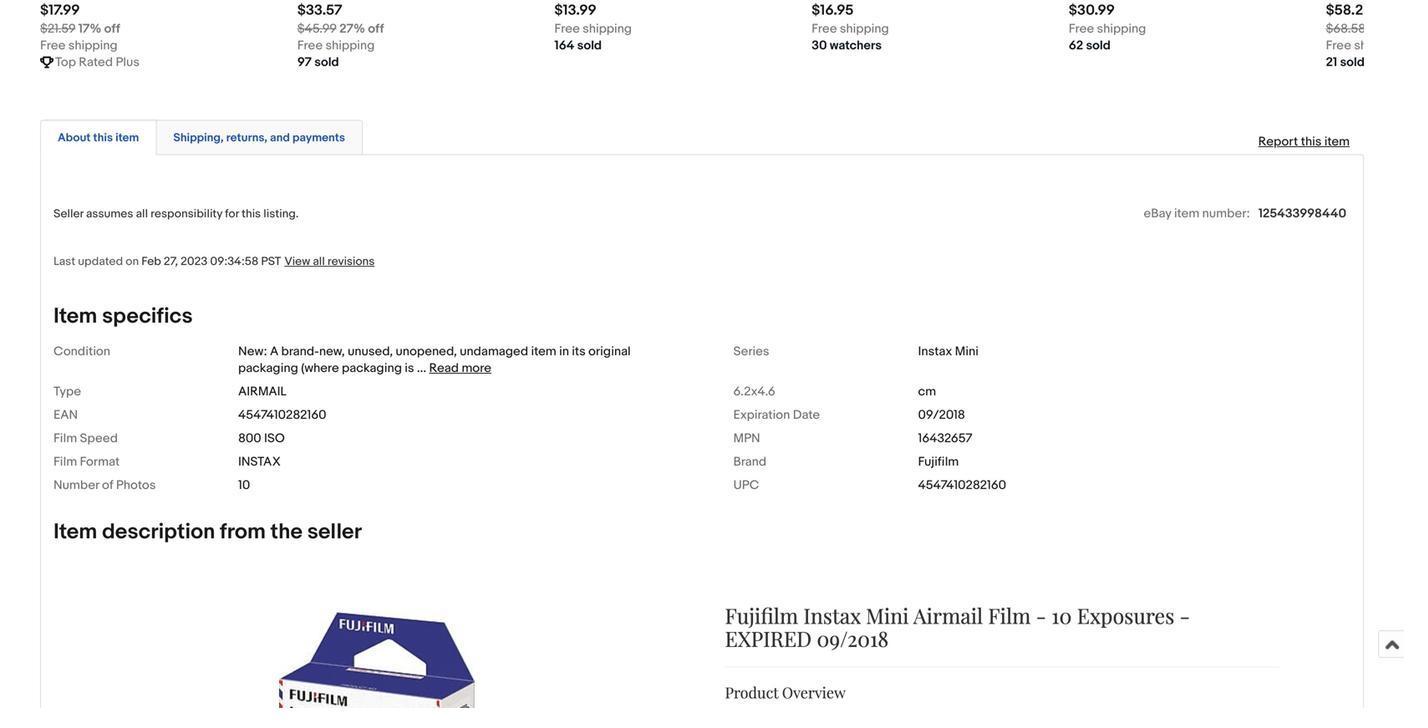 Task type: locate. For each thing, give the bounding box(es) containing it.
item left in
[[531, 344, 557, 359]]

description
[[102, 519, 215, 545]]

off
[[104, 21, 120, 36], [368, 21, 384, 36]]

free up 97
[[297, 38, 323, 53]]

plus
[[116, 55, 140, 70]]

last
[[54, 255, 75, 269]]

sold right 21
[[1341, 55, 1365, 70]]

free down $21.59
[[40, 38, 66, 53]]

film for film speed
[[54, 431, 77, 446]]

1 film from the top
[[54, 431, 77, 446]]

item inside new: a brand-new, unused, unopened, undamaged item in its original packaging (where packaging is ...
[[531, 344, 557, 359]]

sold right 62
[[1087, 38, 1111, 53]]

$58.29 text field
[[1327, 1, 1373, 19]]

tab list
[[40, 116, 1365, 155]]

0 vertical spatial film
[[54, 431, 77, 446]]

0 horizontal spatial free shipping text field
[[297, 37, 375, 54]]

off for $17.99
[[104, 21, 120, 36]]

$16.95 free shipping 30 watchers
[[812, 1, 889, 53]]

item down number
[[54, 519, 97, 545]]

800 iso
[[238, 431, 285, 446]]

4547410282160 down fujifilm
[[919, 478, 1007, 493]]

1 off from the left
[[104, 21, 120, 36]]

free inside $16.95 free shipping 30 watchers
[[812, 21, 837, 36]]

all right assumes
[[136, 207, 148, 221]]

free inside $33.57 $45.99 27% off free shipping 97 sold
[[297, 38, 323, 53]]

0 horizontal spatial 4547410282160
[[238, 408, 327, 423]]

1 horizontal spatial all
[[313, 255, 325, 269]]

tab list containing about this item
[[40, 116, 1365, 155]]

film up number
[[54, 454, 77, 469]]

item inside about this item button
[[116, 131, 139, 145]]

mpn
[[734, 431, 761, 446]]

shipping down $68.58 text box
[[1355, 38, 1404, 53]]

item right ebay
[[1175, 206, 1200, 221]]

30 watchers text field
[[812, 37, 882, 54]]

shipping down $30.99
[[1098, 21, 1147, 36]]

item right about
[[116, 131, 139, 145]]

164
[[555, 38, 575, 53]]

item for item description from the seller
[[54, 519, 97, 545]]

Free shipping text field
[[812, 20, 889, 37], [1069, 20, 1147, 37], [40, 37, 118, 54], [1327, 37, 1404, 54]]

0 horizontal spatial packaging
[[238, 361, 298, 376]]

and
[[270, 131, 290, 145]]

1 horizontal spatial packaging
[[342, 361, 402, 376]]

off right 17%
[[104, 21, 120, 36]]

$30.99 free shipping 62 sold
[[1069, 1, 1147, 53]]

...
[[417, 361, 427, 376]]

about this item button
[[58, 130, 139, 146]]

number of photos
[[54, 478, 156, 493]]

free up 62
[[1069, 21, 1095, 36]]

this inside report this item link
[[1302, 134, 1322, 149]]

free inside $17.99 $21.59 17% off free shipping
[[40, 38, 66, 53]]

expiration
[[734, 408, 791, 423]]

series
[[734, 344, 770, 359]]

report this item
[[1259, 134, 1350, 149]]

item up condition
[[54, 303, 97, 329]]

item inside report this item link
[[1325, 134, 1350, 149]]

2 item from the top
[[54, 519, 97, 545]]

1 vertical spatial item
[[54, 519, 97, 545]]

packaging
[[238, 361, 298, 376], [342, 361, 402, 376]]

this inside about this item button
[[93, 131, 113, 145]]

iso
[[264, 431, 285, 446]]

sold right 97
[[315, 55, 339, 70]]

0 horizontal spatial this
[[93, 131, 113, 145]]

free up 30
[[812, 21, 837, 36]]

new:
[[238, 344, 267, 359]]

2 off from the left
[[368, 21, 384, 36]]

1 horizontal spatial 4547410282160
[[919, 478, 1007, 493]]

seller
[[307, 519, 362, 545]]

film down ean
[[54, 431, 77, 446]]

free shipping text field down $13.99 text field
[[555, 20, 632, 37]]

responsibility
[[151, 207, 222, 221]]

None text field
[[40, 20, 120, 37], [297, 20, 384, 37], [40, 20, 120, 37], [297, 20, 384, 37]]

off right 27%
[[368, 21, 384, 36]]

all
[[136, 207, 148, 221], [313, 255, 325, 269]]

$33.57
[[297, 1, 342, 19]]

2 horizontal spatial this
[[1302, 134, 1322, 149]]

62 sold text field
[[1069, 37, 1111, 54]]

27%
[[340, 21, 365, 36]]

number
[[54, 478, 99, 493]]

shipping up watchers
[[840, 21, 889, 36]]

1 item from the top
[[54, 303, 97, 329]]

ean
[[54, 408, 78, 423]]

packaging down a on the left of page
[[238, 361, 298, 376]]

sold inside $13.99 free shipping 164 sold
[[578, 38, 602, 53]]

sold inside $33.57 $45.99 27% off free shipping 97 sold
[[315, 55, 339, 70]]

97
[[297, 55, 312, 70]]

speed
[[80, 431, 118, 446]]

$17.99
[[40, 1, 80, 19]]

airmail
[[238, 384, 287, 399]]

sold
[[578, 38, 602, 53], [1087, 38, 1111, 53], [315, 55, 339, 70], [1341, 55, 1365, 70]]

$17.99 text field
[[40, 1, 80, 19]]

free up 21 sold text box
[[1327, 38, 1352, 53]]

cm
[[919, 384, 937, 399]]

free up 164
[[555, 21, 580, 36]]

unopened,
[[396, 344, 457, 359]]

item description from the seller
[[54, 519, 362, 545]]

1 packaging from the left
[[238, 361, 298, 376]]

shipping inside $33.57 $45.99 27% off free shipping 97 sold
[[326, 38, 375, 53]]

09/2018
[[919, 408, 966, 423]]

$68.58 text field
[[1327, 20, 1405, 37]]

view
[[285, 255, 310, 269]]

1 horizontal spatial off
[[368, 21, 384, 36]]

top
[[55, 55, 76, 70]]

all right view
[[313, 255, 325, 269]]

upc
[[734, 478, 760, 493]]

of
[[102, 478, 113, 493]]

off inside $17.99 $21.59 17% off free shipping
[[104, 21, 120, 36]]

off inside $33.57 $45.99 27% off free shipping 97 sold
[[368, 21, 384, 36]]

sold inside $30.99 free shipping 62 sold
[[1087, 38, 1111, 53]]

$45.99
[[297, 21, 337, 36]]

film for film format
[[54, 454, 77, 469]]

packaging down "unused,"
[[342, 361, 402, 376]]

item specifics
[[54, 303, 193, 329]]

payments
[[293, 131, 345, 145]]

Free shipping text field
[[555, 20, 632, 37], [297, 37, 375, 54]]

brand
[[734, 454, 767, 469]]

is
[[405, 361, 414, 376]]

updated
[[78, 255, 123, 269]]

4547410282160 up iso
[[238, 408, 327, 423]]

report this item link
[[1251, 126, 1359, 157]]

0 vertical spatial all
[[136, 207, 148, 221]]

this for about
[[93, 131, 113, 145]]

1 vertical spatial film
[[54, 454, 77, 469]]

$58.29 $68.58 free shipping 21 sold
[[1327, 1, 1404, 70]]

film
[[54, 431, 77, 446], [54, 454, 77, 469]]

sold right 164
[[578, 38, 602, 53]]

shipping up 164 sold text box
[[583, 21, 632, 36]]

1 vertical spatial 4547410282160
[[919, 478, 1007, 493]]

item right report
[[1325, 134, 1350, 149]]

sold inside $58.29 $68.58 free shipping 21 sold
[[1341, 55, 1365, 70]]

shipping down 27%
[[326, 38, 375, 53]]

film speed
[[54, 431, 118, 446]]

shipping, returns, and payments
[[173, 131, 345, 145]]

returns,
[[226, 131, 268, 145]]

this right for
[[242, 207, 261, 221]]

0 vertical spatial 4547410282160
[[238, 408, 327, 423]]

2 film from the top
[[54, 454, 77, 469]]

125433998440
[[1259, 206, 1347, 221]]

the
[[271, 519, 303, 545]]

shipping inside $13.99 free shipping 164 sold
[[583, 21, 632, 36]]

fujifilm
[[919, 454, 959, 469]]

its
[[572, 344, 586, 359]]

free shipping text field down 27%
[[297, 37, 375, 54]]

1 horizontal spatial free shipping text field
[[555, 20, 632, 37]]

listing.
[[264, 207, 299, 221]]

$17.99 $21.59 17% off free shipping
[[40, 1, 120, 53]]

free
[[555, 21, 580, 36], [812, 21, 837, 36], [1069, 21, 1095, 36], [40, 38, 66, 53], [297, 38, 323, 53], [1327, 38, 1352, 53]]

this right about
[[93, 131, 113, 145]]

off for $33.57
[[368, 21, 384, 36]]

0 vertical spatial item
[[54, 303, 97, 329]]

film format
[[54, 454, 120, 469]]

format
[[80, 454, 120, 469]]

shipping inside $58.29 $68.58 free shipping 21 sold
[[1355, 38, 1404, 53]]

shipping up "rated" at the left of page
[[68, 38, 118, 53]]

$16.95
[[812, 1, 854, 19]]

on
[[126, 255, 139, 269]]

4547410282160
[[238, 408, 327, 423], [919, 478, 1007, 493]]

0 horizontal spatial off
[[104, 21, 120, 36]]

10
[[238, 478, 250, 493]]

unused,
[[348, 344, 393, 359]]

this right report
[[1302, 134, 1322, 149]]

instax mini
[[919, 344, 979, 359]]

read
[[429, 361, 459, 376]]

shipping
[[583, 21, 632, 36], [840, 21, 889, 36], [1098, 21, 1147, 36], [68, 38, 118, 53], [326, 38, 375, 53], [1355, 38, 1404, 53]]



Task type: vqa. For each thing, say whether or not it's contained in the screenshot.
middle My
no



Task type: describe. For each thing, give the bounding box(es) containing it.
original
[[589, 344, 631, 359]]

about this item
[[58, 131, 139, 145]]

$33.57 $45.99 27% off free shipping 97 sold
[[297, 1, 384, 70]]

a
[[270, 344, 279, 359]]

last updated on feb 27, 2023 09:34:58 pst view all revisions
[[54, 255, 375, 269]]

watchers
[[830, 38, 882, 53]]

$33.57 text field
[[297, 1, 342, 19]]

1 vertical spatial all
[[313, 255, 325, 269]]

in
[[559, 344, 569, 359]]

800
[[238, 431, 261, 446]]

free inside $58.29 $68.58 free shipping 21 sold
[[1327, 38, 1352, 53]]

free shipping text field down $68.58
[[1327, 37, 1404, 54]]

$30.99 text field
[[1069, 1, 1115, 19]]

(where
[[301, 361, 339, 376]]

free shipping text field up watchers
[[812, 20, 889, 37]]

expiration date
[[734, 408, 820, 423]]

$13.99 text field
[[555, 1, 597, 19]]

top rated plus
[[55, 55, 140, 70]]

specifics
[[102, 303, 193, 329]]

new,
[[319, 344, 345, 359]]

shipping inside $16.95 free shipping 30 watchers
[[840, 21, 889, 36]]

30
[[812, 38, 827, 53]]

assumes
[[86, 207, 133, 221]]

21 sold text field
[[1327, 54, 1365, 70]]

undamaged
[[460, 344, 529, 359]]

pst
[[261, 255, 281, 269]]

$13.99 free shipping 164 sold
[[555, 1, 632, 53]]

$16.95 text field
[[812, 1, 854, 19]]

0 horizontal spatial all
[[136, 207, 148, 221]]

4547410282160 for ean
[[238, 408, 327, 423]]

read more button
[[429, 361, 492, 376]]

$68.58
[[1327, 21, 1366, 36]]

$21.59
[[40, 21, 76, 36]]

free shipping text field down $30.99
[[1069, 20, 1147, 37]]

rated
[[79, 55, 113, 70]]

09:34:58
[[210, 255, 259, 269]]

condition
[[54, 344, 110, 359]]

shipping inside $30.99 free shipping 62 sold
[[1098, 21, 1147, 36]]

$58.29
[[1327, 1, 1373, 19]]

type
[[54, 384, 81, 399]]

read more
[[429, 361, 492, 376]]

free shipping text field down 17%
[[40, 37, 118, 54]]

shipping,
[[173, 131, 224, 145]]

62
[[1069, 38, 1084, 53]]

seller assumes all responsibility for this listing.
[[54, 207, 299, 221]]

164 sold text field
[[555, 37, 602, 54]]

shipping, returns, and payments button
[[173, 130, 345, 146]]

$30.99
[[1069, 1, 1115, 19]]

2023
[[181, 255, 208, 269]]

number:
[[1203, 206, 1251, 221]]

new: a brand-new, unused, unopened, undamaged item in its original packaging (where packaging is ...
[[238, 344, 631, 376]]

2 packaging from the left
[[342, 361, 402, 376]]

17%
[[78, 21, 101, 36]]

this for report
[[1302, 134, 1322, 149]]

ebay item number: 125433998440
[[1144, 206, 1347, 221]]

more
[[462, 361, 492, 376]]

about
[[58, 131, 91, 145]]

date
[[793, 408, 820, 423]]

$13.99
[[555, 1, 597, 19]]

6.2x4.6
[[734, 384, 776, 399]]

free inside $13.99 free shipping 164 sold
[[555, 21, 580, 36]]

shipping inside $17.99 $21.59 17% off free shipping
[[68, 38, 118, 53]]

report
[[1259, 134, 1299, 149]]

27,
[[164, 255, 178, 269]]

photos
[[116, 478, 156, 493]]

21
[[1327, 55, 1338, 70]]

4547410282160 for upc
[[919, 478, 1007, 493]]

from
[[220, 519, 266, 545]]

for
[[225, 207, 239, 221]]

view all revisions link
[[281, 254, 375, 269]]

feb
[[142, 255, 161, 269]]

Top Rated Plus text field
[[55, 54, 140, 70]]

ebay
[[1144, 206, 1172, 221]]

brand-
[[281, 344, 319, 359]]

97 sold text field
[[297, 54, 339, 70]]

1 horizontal spatial this
[[242, 207, 261, 221]]

free inside $30.99 free shipping 62 sold
[[1069, 21, 1095, 36]]

instax
[[919, 344, 953, 359]]

16432657
[[919, 431, 973, 446]]

item for item specifics
[[54, 303, 97, 329]]



